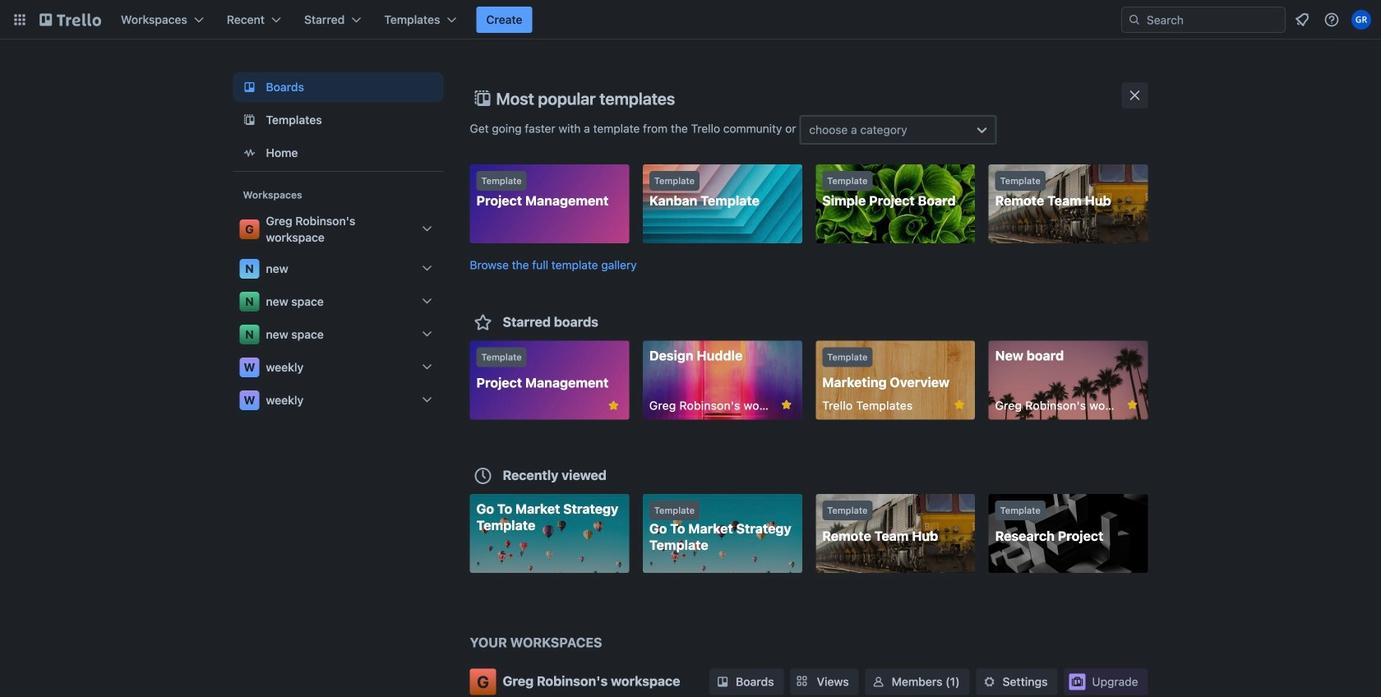 Task type: locate. For each thing, give the bounding box(es) containing it.
0 horizontal spatial click to unstar this board. it will be removed from your starred list. image
[[607, 399, 621, 413]]

1 horizontal spatial sm image
[[871, 674, 887, 691]]

2 sm image from the left
[[871, 674, 887, 691]]

greg robinson (gregrobinson96) image
[[1352, 10, 1372, 30]]

sm image
[[715, 674, 731, 691], [871, 674, 887, 691], [982, 674, 998, 691]]

0 horizontal spatial sm image
[[715, 674, 731, 691]]

template board image
[[240, 110, 260, 130]]

click to unstar this board. it will be removed from your starred list. image
[[953, 398, 967, 413]]

1 horizontal spatial click to unstar this board. it will be removed from your starred list. image
[[780, 398, 794, 413]]

2 horizontal spatial sm image
[[982, 674, 998, 691]]

click to unstar this board. it will be removed from your starred list. image
[[780, 398, 794, 413], [607, 399, 621, 413]]

primary element
[[0, 0, 1382, 39]]



Task type: vqa. For each thing, say whether or not it's contained in the screenshot.
Search 'field'
yes



Task type: describe. For each thing, give the bounding box(es) containing it.
back to home image
[[39, 7, 101, 33]]

board image
[[240, 77, 260, 97]]

open information menu image
[[1324, 12, 1341, 28]]

0 notifications image
[[1293, 10, 1313, 30]]

1 sm image from the left
[[715, 674, 731, 691]]

Search field
[[1122, 7, 1286, 33]]

search image
[[1129, 13, 1142, 26]]

3 sm image from the left
[[982, 674, 998, 691]]

home image
[[240, 143, 260, 163]]



